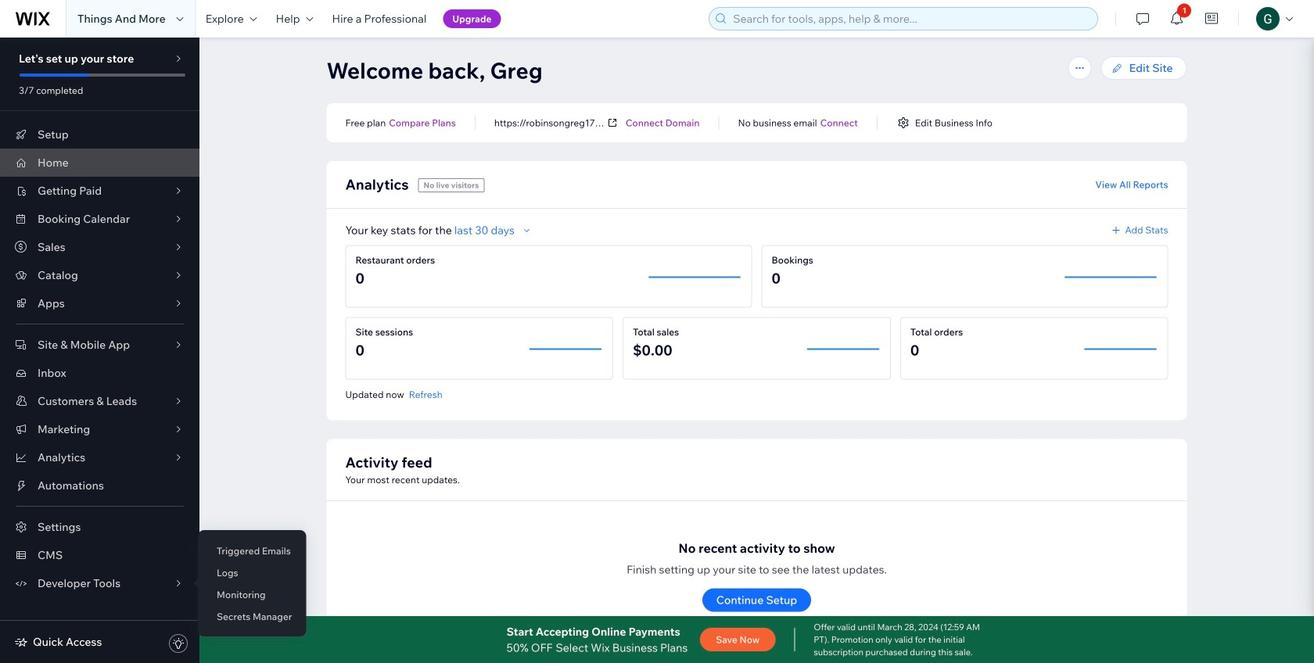 Task type: vqa. For each thing, say whether or not it's contained in the screenshot.
list
no



Task type: describe. For each thing, give the bounding box(es) containing it.
sidebar element
[[0, 38, 200, 664]]



Task type: locate. For each thing, give the bounding box(es) containing it.
Search for tools, apps, help & more... field
[[729, 8, 1093, 30]]



